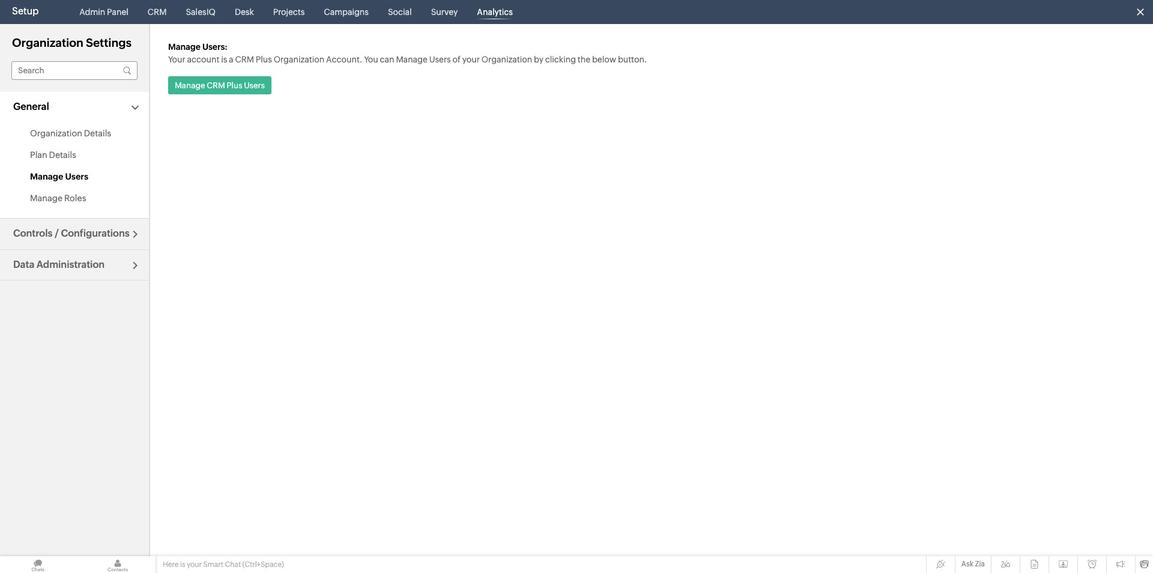 Task type: describe. For each thing, give the bounding box(es) containing it.
zia
[[975, 560, 985, 568]]

campaigns
[[324, 7, 369, 17]]

here
[[163, 560, 179, 569]]

social
[[388, 7, 412, 17]]

crm
[[148, 7, 167, 17]]

panel
[[107, 7, 128, 17]]

survey
[[431, 7, 458, 17]]

(ctrl+space)
[[242, 560, 284, 569]]

analytics link
[[472, 0, 518, 24]]

is
[[180, 560, 185, 569]]

social link
[[383, 0, 417, 24]]

desk link
[[230, 0, 259, 24]]

survey link
[[426, 0, 463, 24]]

contacts image
[[80, 556, 156, 573]]

chat
[[225, 560, 241, 569]]

admin panel link
[[75, 0, 133, 24]]

crm link
[[143, 0, 171, 24]]

admin
[[79, 7, 105, 17]]

projects link
[[268, 0, 310, 24]]

campaigns link
[[319, 0, 374, 24]]

ask
[[962, 560, 974, 568]]

here is your smart chat (ctrl+space)
[[163, 560, 284, 569]]

salesiq
[[186, 7, 216, 17]]

salesiq link
[[181, 0, 220, 24]]



Task type: locate. For each thing, give the bounding box(es) containing it.
admin panel
[[79, 7, 128, 17]]

setup
[[12, 5, 39, 17]]

chats image
[[0, 556, 76, 573]]

projects
[[273, 7, 305, 17]]

your
[[187, 560, 202, 569]]

smart
[[203, 560, 223, 569]]

ask zia
[[962, 560, 985, 568]]

desk
[[235, 7, 254, 17]]

analytics
[[477, 7, 513, 17]]



